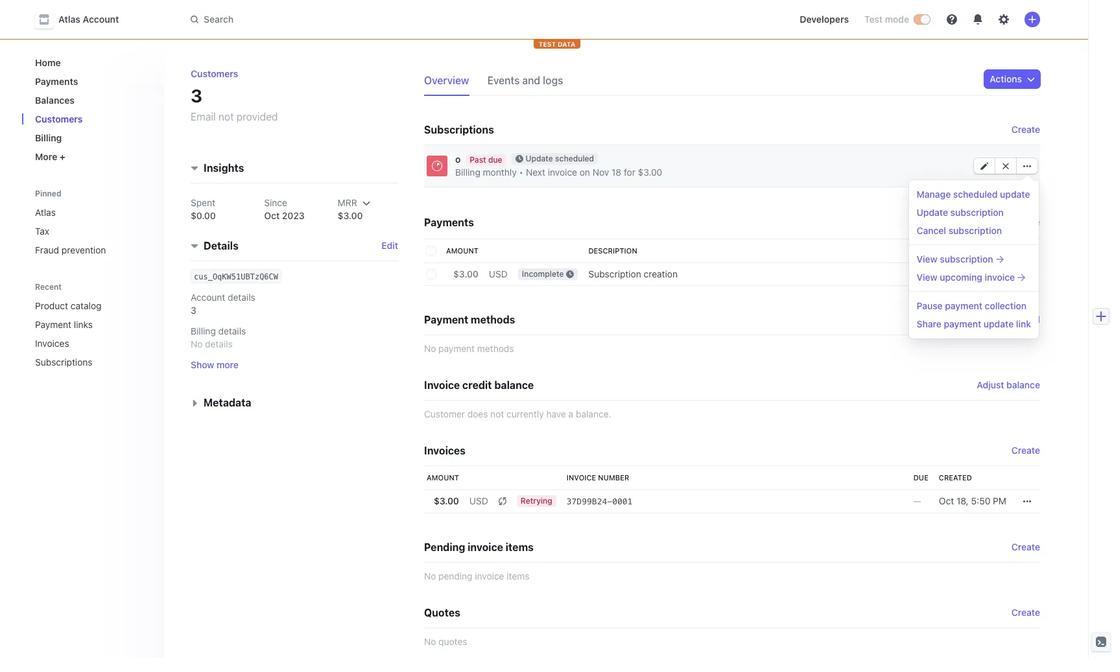 Task type: describe. For each thing, give the bounding box(es) containing it.
pinned
[[35, 189, 61, 198]]

events
[[487, 75, 520, 86]]

fraud prevention
[[35, 244, 106, 256]]

help image
[[947, 14, 957, 25]]

18
[[612, 167, 621, 178]]

$3.00 up "payment methods" on the left top
[[453, 268, 479, 280]]

description
[[588, 246, 637, 255]]

view upcoming invoice link
[[912, 268, 1036, 287]]

1 vertical spatial items
[[507, 571, 530, 582]]

1 balance from the left
[[494, 379, 534, 391]]

subscription
[[588, 268, 641, 280]]

billing link
[[30, 127, 154, 149]]

adjust
[[977, 379, 1004, 390]]

home link
[[30, 52, 154, 73]]

account inside button
[[83, 14, 119, 25]]

insights button
[[185, 155, 244, 176]]

since oct 2023
[[264, 197, 305, 221]]

no for pending invoice items
[[424, 571, 436, 582]]

manage scheduled update
[[917, 189, 1030, 200]]

$3.00 inside list
[[638, 167, 662, 178]]

0 horizontal spatial customers link
[[30, 108, 154, 130]]

o
[[455, 154, 461, 165]]

payment for share
[[944, 318, 981, 329]]

test
[[864, 14, 883, 25]]

test mode
[[864, 14, 909, 25]]

create for subscriptions
[[1012, 124, 1040, 135]]

6:57
[[972, 268, 991, 280]]

home
[[35, 57, 61, 68]]

link
[[1016, 318, 1031, 329]]

1 vertical spatial payments
[[424, 217, 474, 228]]

pause payment collection button
[[912, 297, 1036, 315]]

fraud
[[35, 244, 59, 256]]

balances link
[[30, 89, 154, 111]]

provided
[[237, 111, 278, 123]]

billing monthly • next invoice on nov 18 for $3.00
[[455, 167, 662, 178]]

view for view subscription
[[917, 254, 938, 265]]

cus_oqkw51ubtzq6cw
[[194, 273, 278, 282]]

pinned element
[[30, 202, 154, 261]]

scheduled for update
[[555, 154, 594, 163]]

create button for subscriptions
[[1012, 123, 1040, 136]]

subscriptions inside recent element
[[35, 357, 92, 368]]

recent navigation links element
[[22, 276, 165, 373]]

share payment update link
[[917, 318, 1031, 329]]

links
[[74, 319, 93, 330]]

update for update scheduled
[[526, 154, 553, 163]]

update for payment
[[984, 318, 1014, 329]]

billing inside account details 3 billing details no details
[[191, 326, 216, 337]]

pm for oct 18, 5:50 pm
[[993, 495, 1006, 506]]

svg image inside actions popup button
[[1027, 75, 1035, 83]]

account details 3 billing details no details
[[191, 292, 255, 350]]

billing for billing monthly • next invoice on nov 18 for $3.00
[[455, 167, 480, 178]]

number
[[598, 473, 629, 482]]

update for scheduled
[[1000, 189, 1030, 200]]

create for payments
[[1012, 217, 1040, 228]]

subscriptions link
[[30, 351, 136, 373]]

create link for invoices
[[1012, 444, 1040, 457]]

oct 18, 5:50 pm link
[[934, 490, 1012, 514]]

balances
[[35, 95, 75, 106]]

view for view upcoming invoice
[[917, 272, 938, 283]]

0 vertical spatial usd link
[[484, 263, 513, 286]]

payments inside "core navigation links" element
[[35, 76, 78, 87]]

cancel subscription
[[917, 225, 1002, 236]]

details button
[[185, 233, 239, 254]]

pending invoice items
[[424, 542, 534, 553]]

customers 3 email not provided
[[191, 68, 278, 123]]

customers for customers
[[35, 113, 83, 125]]

pending
[[424, 542, 465, 553]]

recent
[[35, 282, 62, 292]]

pause
[[917, 300, 943, 311]]

— link
[[908, 490, 934, 514]]

due
[[914, 473, 929, 482]]

update for update subscription
[[917, 207, 948, 218]]

core navigation links element
[[30, 52, 154, 167]]

3 create from the top
[[1012, 445, 1040, 456]]

cus_oqkw51ubtzq6cw button
[[194, 270, 278, 283]]

more +
[[35, 151, 65, 162]]

retrying
[[521, 496, 552, 506]]

details
[[204, 240, 239, 252]]

billing for billing
[[35, 132, 62, 143]]

notifications image
[[973, 14, 983, 25]]

spent
[[191, 197, 215, 208]]

show more
[[191, 360, 239, 371]]

create button for pending invoice items
[[1012, 541, 1040, 554]]

1 vertical spatial not
[[490, 409, 504, 420]]

18, for 5:50
[[957, 495, 969, 506]]

payments link
[[30, 71, 154, 92]]

overview
[[424, 75, 469, 86]]

payment for no
[[438, 343, 475, 354]]

5 create from the top
[[1012, 607, 1040, 618]]

oct for oct 18, 5:50 pm
[[939, 495, 954, 506]]

due
[[488, 155, 502, 165]]

payment for payment methods
[[424, 314, 468, 326]]

edit button
[[382, 240, 398, 253]]

and
[[522, 75, 540, 86]]

0 vertical spatial items
[[506, 542, 534, 553]]

manage scheduled update button
[[912, 185, 1036, 204]]

retrying link
[[512, 490, 561, 514]]

subscription for view subscription
[[940, 254, 993, 265]]

mrr
[[338, 197, 357, 208]]

pm for oct 18, 6:57 pm
[[993, 268, 1006, 280]]

mode
[[885, 14, 909, 25]]

1 vertical spatial usd link
[[464, 490, 493, 514]]

share
[[917, 318, 942, 329]]

prevention
[[62, 244, 106, 256]]

cancel subscription button
[[912, 222, 1036, 240]]

upcoming
[[940, 272, 982, 283]]

update scheduled
[[526, 154, 594, 163]]

no inside account details 3 billing details no details
[[191, 339, 203, 350]]

subscription for update subscription
[[950, 207, 1004, 218]]

no quotes
[[424, 636, 467, 647]]

oct 18, 6:57 pm link
[[934, 263, 1012, 286]]

invoice up no pending invoice items
[[468, 542, 503, 553]]

payment for payment links
[[35, 319, 71, 330]]

next
[[526, 167, 545, 178]]

search
[[204, 14, 234, 25]]

3 inside customers 3 email not provided
[[191, 85, 202, 106]]

37d99b24-
[[567, 497, 612, 506]]

oct inside since oct 2023
[[264, 210, 280, 221]]

+
[[60, 151, 65, 162]]

catalog
[[71, 300, 102, 311]]

0 vertical spatial customers link
[[191, 68, 238, 79]]

0 vertical spatial methods
[[471, 314, 515, 326]]

0 vertical spatial details
[[228, 292, 255, 303]]

balance.
[[576, 409, 611, 420]]

credit
[[462, 379, 492, 391]]

invoice down pending invoice items
[[475, 571, 504, 582]]

pending
[[438, 571, 472, 582]]

1 vertical spatial $3.00 link
[[424, 490, 464, 514]]

invoices inside recent element
[[35, 338, 69, 349]]

1 vertical spatial methods
[[477, 343, 514, 354]]

pinned navigation links element
[[30, 183, 157, 261]]



Task type: locate. For each thing, give the bounding box(es) containing it.
atlas inside pinned element
[[35, 207, 56, 218]]

edit
[[382, 240, 398, 251]]

update down collection
[[984, 318, 1014, 329]]

2 3 from the top
[[191, 305, 196, 316]]

0 horizontal spatial atlas
[[35, 207, 56, 218]]

create link for quotes
[[1012, 606, 1040, 619]]

not right email
[[218, 111, 234, 123]]

invoice down update scheduled
[[548, 167, 577, 178]]

billing inside list
[[455, 167, 480, 178]]

2 vertical spatial billing
[[191, 326, 216, 337]]

2 horizontal spatial billing
[[455, 167, 480, 178]]

5:50
[[971, 495, 991, 506]]

subscription for cancel subscription
[[949, 225, 1002, 236]]

2 vertical spatial payment
[[438, 343, 475, 354]]

subscription down update subscription link
[[949, 225, 1002, 236]]

customers inside customers 3 email not provided
[[191, 68, 238, 79]]

actions button
[[985, 70, 1040, 88]]

usd for usd link to the bottom
[[469, 495, 488, 506]]

0 vertical spatial invoice
[[424, 379, 460, 391]]

1 create link from the top
[[1012, 444, 1040, 457]]

0 vertical spatial payments
[[35, 76, 78, 87]]

payment down "pause payment collection"
[[944, 318, 981, 329]]

1 vertical spatial update
[[984, 318, 1014, 329]]

subscription
[[950, 207, 1004, 218], [949, 225, 1002, 236], [940, 254, 993, 265]]

0 vertical spatial 18,
[[957, 268, 969, 280]]

usd for topmost usd link
[[489, 268, 508, 280]]

0001
[[612, 497, 633, 506]]

1 horizontal spatial payment
[[424, 314, 468, 326]]

does
[[467, 409, 488, 420]]

subscriptions
[[424, 124, 494, 136], [35, 357, 92, 368]]

$3.00 right for at top
[[638, 167, 662, 178]]

customers for customers 3 email not provided
[[191, 68, 238, 79]]

payment down product
[[35, 319, 71, 330]]

1 pm from the top
[[993, 268, 1006, 280]]

account down cus_oqkw51ubtzq6cw
[[191, 292, 225, 303]]

0 vertical spatial update
[[1000, 189, 1030, 200]]

0 horizontal spatial payment
[[35, 319, 71, 330]]

3 up email
[[191, 85, 202, 106]]

items down pending invoice items
[[507, 571, 530, 582]]

update inside list
[[526, 154, 553, 163]]

no for quotes
[[424, 636, 436, 647]]

0 horizontal spatial payments
[[35, 76, 78, 87]]

1 vertical spatial view
[[917, 272, 938, 283]]

1 vertical spatial subscriptions
[[35, 357, 92, 368]]

scheduled inside button
[[953, 189, 998, 200]]

create for pending invoice items
[[1012, 542, 1040, 553]]

0 vertical spatial subscription
[[950, 207, 1004, 218]]

incomplete
[[522, 269, 564, 279]]

0 horizontal spatial not
[[218, 111, 234, 123]]

0 horizontal spatial subscriptions
[[35, 357, 92, 368]]

0 vertical spatial pm
[[993, 268, 1006, 280]]

0 horizontal spatial balance
[[494, 379, 534, 391]]

customer
[[424, 409, 465, 420]]

2 pm from the top
[[993, 495, 1006, 506]]

1 vertical spatial invoices
[[424, 445, 466, 457]]

subscription creation link
[[583, 263, 934, 286]]

customers inside "core navigation links" element
[[35, 113, 83, 125]]

18,
[[957, 268, 969, 280], [957, 495, 969, 506]]

account inside account details 3 billing details no details
[[191, 292, 225, 303]]

1 horizontal spatial customers
[[191, 68, 238, 79]]

0 horizontal spatial invoices
[[35, 338, 69, 349]]

0 vertical spatial create link
[[1012, 444, 1040, 457]]

since
[[264, 197, 287, 208]]

1 horizontal spatial update
[[917, 207, 948, 218]]

4 create from the top
[[1012, 542, 1040, 553]]

0 vertical spatial scheduled
[[555, 154, 594, 163]]

0 vertical spatial view
[[917, 254, 938, 265]]

0 vertical spatial create button
[[1012, 123, 1040, 136]]

payment inside button
[[945, 300, 982, 311]]

pm
[[993, 268, 1006, 280], [993, 495, 1006, 506]]

update subscription
[[917, 207, 1004, 218]]

update
[[526, 154, 553, 163], [917, 207, 948, 218]]

actions
[[990, 73, 1022, 84]]

payment inside payment links link
[[35, 319, 71, 330]]

1 horizontal spatial invoices
[[424, 445, 466, 457]]

list containing o
[[416, 145, 1040, 190]]

view
[[917, 254, 938, 265], [917, 272, 938, 283]]

3 create button from the top
[[1012, 541, 1040, 554]]

Search text field
[[183, 7, 549, 31]]

currently
[[507, 409, 544, 420]]

2023
[[282, 210, 305, 221]]

0 vertical spatial customers
[[191, 68, 238, 79]]

0 vertical spatial amount
[[446, 246, 479, 255]]

0 horizontal spatial account
[[83, 14, 119, 25]]

atlas up home on the left
[[58, 14, 80, 25]]

$3.00 link up "payment methods" on the left top
[[441, 263, 484, 286]]

payment inside button
[[944, 318, 981, 329]]

2 vertical spatial subscription
[[940, 254, 993, 265]]

invoice credit balance
[[424, 379, 534, 391]]

1 vertical spatial 3
[[191, 305, 196, 316]]

0 vertical spatial usd
[[489, 268, 508, 280]]

not inside customers 3 email not provided
[[218, 111, 234, 123]]

oct down since
[[264, 210, 280, 221]]

no for payment methods
[[424, 343, 436, 354]]

balance up customer does not currently have a balance.
[[494, 379, 534, 391]]

amount
[[446, 246, 479, 255], [427, 473, 459, 482]]

invoice up 37d99b24-
[[567, 473, 596, 482]]

0 vertical spatial atlas
[[58, 14, 80, 25]]

tab list
[[424, 70, 581, 96]]

1 horizontal spatial usd
[[489, 268, 508, 280]]

account
[[83, 14, 119, 25], [191, 292, 225, 303]]

0 vertical spatial invoices
[[35, 338, 69, 349]]

3 down cus_oqkw51ubtzq6cw
[[191, 305, 196, 316]]

subscriptions up o
[[424, 124, 494, 136]]

atlas down pinned
[[35, 207, 56, 218]]

customers link
[[191, 68, 238, 79], [30, 108, 154, 130]]

payment links
[[35, 319, 93, 330]]

0 vertical spatial account
[[83, 14, 119, 25]]

payment up share payment update link
[[945, 300, 982, 311]]

0 horizontal spatial scheduled
[[555, 154, 594, 163]]

—
[[914, 495, 921, 506]]

billing inside "core navigation links" element
[[35, 132, 62, 143]]

2 view from the top
[[917, 272, 938, 283]]

1 vertical spatial subscription
[[949, 225, 1002, 236]]

1 vertical spatial customers link
[[30, 108, 154, 130]]

invoice
[[424, 379, 460, 391], [567, 473, 596, 482]]

view upcoming invoice
[[917, 272, 1015, 283]]

0 vertical spatial update
[[526, 154, 553, 163]]

product
[[35, 300, 68, 311]]

recent element
[[22, 295, 165, 373]]

svg image
[[1027, 75, 1035, 83], [981, 162, 988, 170], [1002, 162, 1010, 170], [1023, 162, 1031, 170], [1023, 162, 1031, 170], [1023, 271, 1031, 278], [1023, 498, 1031, 505]]

scheduled up on
[[555, 154, 594, 163]]

oct 18, 5:50 pm
[[939, 495, 1006, 506]]

subscription up oct 18, 6:57 pm
[[940, 254, 993, 265]]

1 horizontal spatial scheduled
[[953, 189, 998, 200]]

not right does
[[490, 409, 504, 420]]

create button
[[1012, 123, 1040, 136], [1012, 213, 1040, 232], [1012, 541, 1040, 554]]

1 horizontal spatial subscriptions
[[424, 124, 494, 136]]

share payment update link button
[[912, 315, 1036, 333]]

1 create button from the top
[[1012, 123, 1040, 136]]

scheduled up update subscription link
[[953, 189, 998, 200]]

scheduled inside list
[[555, 154, 594, 163]]

oct for oct 18, 6:57 pm
[[939, 268, 955, 280]]

2 create link from the top
[[1012, 606, 1040, 619]]

2 create from the top
[[1012, 217, 1040, 228]]

•
[[519, 167, 523, 178]]

usd link left incomplete
[[484, 263, 513, 286]]

details up show more
[[205, 339, 233, 350]]

logs
[[543, 75, 563, 86]]

invoice for invoice number
[[567, 473, 596, 482]]

items down retrying link
[[506, 542, 534, 553]]

payment methods
[[424, 314, 515, 326]]

invoice for invoice credit balance
[[424, 379, 460, 391]]

0 vertical spatial $3.00 link
[[441, 263, 484, 286]]

1 vertical spatial details
[[218, 326, 246, 337]]

37d99b24-0001
[[567, 497, 633, 506]]

pm right 6:57 in the top of the page
[[993, 268, 1006, 280]]

1 view from the top
[[917, 254, 938, 265]]

show more button
[[191, 359, 239, 372]]

1 vertical spatial update
[[917, 207, 948, 218]]

2 vertical spatial details
[[205, 339, 233, 350]]

list
[[416, 145, 1040, 190]]

atlas inside button
[[58, 14, 80, 25]]

0 horizontal spatial customers
[[35, 113, 83, 125]]

1 18, from the top
[[957, 268, 969, 280]]

2 create button from the top
[[1012, 213, 1040, 232]]

1 horizontal spatial not
[[490, 409, 504, 420]]

1 vertical spatial account
[[191, 292, 225, 303]]

on
[[580, 167, 590, 178]]

update subscription link
[[912, 204, 1036, 222]]

1 vertical spatial oct
[[939, 268, 955, 280]]

1 vertical spatial 18,
[[957, 495, 969, 506]]

insights
[[204, 162, 244, 174]]

0 horizontal spatial invoice
[[424, 379, 460, 391]]

no up show
[[191, 339, 203, 350]]

billing down past at left top
[[455, 167, 480, 178]]

settings image
[[999, 14, 1009, 25]]

view up 'pause'
[[917, 272, 938, 283]]

no pending invoice items
[[424, 571, 530, 582]]

methods up the no payment methods on the bottom
[[471, 314, 515, 326]]

1 3 from the top
[[191, 85, 202, 106]]

1 vertical spatial create button
[[1012, 213, 1040, 232]]

payment
[[945, 300, 982, 311], [944, 318, 981, 329], [438, 343, 475, 354]]

usd link up pending invoice items
[[464, 490, 493, 514]]

payments up balances
[[35, 76, 78, 87]]

2 18, from the top
[[957, 495, 969, 506]]

past
[[470, 155, 486, 165]]

scheduled
[[555, 154, 594, 163], [953, 189, 998, 200]]

invoice inside view upcoming invoice link
[[985, 272, 1015, 283]]

2 vertical spatial create button
[[1012, 541, 1040, 554]]

create button for payments
[[1012, 213, 1040, 232]]

2 vertical spatial oct
[[939, 495, 954, 506]]

view left date
[[917, 254, 938, 265]]

payment for pause
[[945, 300, 982, 311]]

cancel
[[917, 225, 946, 236]]

0 horizontal spatial update
[[526, 154, 553, 163]]

creation
[[644, 268, 678, 280]]

no down "payment methods" on the left top
[[424, 343, 436, 354]]

customers link up email
[[191, 68, 238, 79]]

0 vertical spatial subscriptions
[[424, 124, 494, 136]]

scheduled for manage
[[953, 189, 998, 200]]

Search search field
[[183, 7, 549, 31]]

oct inside oct 18, 5:50 pm link
[[939, 495, 954, 506]]

view subscription link
[[912, 250, 1036, 268]]

no left pending
[[424, 571, 436, 582]]

pm right 5:50 on the bottom of the page
[[993, 495, 1006, 506]]

oct down created
[[939, 495, 954, 506]]

subscription inside button
[[949, 225, 1002, 236]]

tab list containing overview
[[424, 70, 581, 96]]

balance right adjust
[[1007, 379, 1040, 390]]

atlas for atlas
[[35, 207, 56, 218]]

1 vertical spatial scheduled
[[953, 189, 998, 200]]

1 horizontal spatial atlas
[[58, 14, 80, 25]]

usd left incomplete
[[489, 268, 508, 280]]

1 horizontal spatial payments
[[424, 217, 474, 228]]

1 horizontal spatial billing
[[191, 326, 216, 337]]

details up more
[[218, 326, 246, 337]]

payment up the no payment methods on the bottom
[[424, 314, 468, 326]]

add
[[1023, 314, 1040, 325]]

account up home link
[[83, 14, 119, 25]]

subscription down manage scheduled update button
[[950, 207, 1004, 218]]

update up update subscription link
[[1000, 189, 1030, 200]]

1 vertical spatial create link
[[1012, 606, 1040, 619]]

payment down "payment methods" on the left top
[[438, 343, 475, 354]]

1 vertical spatial atlas
[[35, 207, 56, 218]]

have
[[546, 409, 566, 420]]

developers
[[800, 14, 849, 25]]

1 horizontal spatial customers link
[[191, 68, 238, 79]]

details down cus_oqkw51ubtzq6cw
[[228, 292, 255, 303]]

tax link
[[30, 220, 154, 242]]

methods down "payment methods" on the left top
[[477, 343, 514, 354]]

update up cancel
[[917, 207, 948, 218]]

a
[[569, 409, 573, 420]]

3 inside account details 3 billing details no details
[[191, 305, 196, 316]]

no left quotes
[[424, 636, 436, 647]]

1 horizontal spatial invoice
[[567, 473, 596, 482]]

product catalog link
[[30, 295, 136, 316]]

payments down o
[[424, 217, 474, 228]]

18, for 6:57
[[957, 268, 969, 280]]

adjust balance button
[[977, 379, 1040, 392]]

$0.00
[[191, 210, 216, 221]]

customers up email
[[191, 68, 238, 79]]

product catalog
[[35, 300, 102, 311]]

billing up show
[[191, 326, 216, 337]]

metadata
[[204, 397, 251, 409]]

quotes
[[438, 636, 467, 647]]

spent $0.00
[[191, 197, 216, 221]]

update up next
[[526, 154, 553, 163]]

customers link down payments link
[[30, 108, 154, 130]]

0 vertical spatial 3
[[191, 85, 202, 106]]

1 vertical spatial invoice
[[567, 473, 596, 482]]

fraud prevention link
[[30, 239, 154, 261]]

0 vertical spatial oct
[[264, 210, 280, 221]]

0 vertical spatial not
[[218, 111, 234, 123]]

tax
[[35, 226, 49, 237]]

email
[[191, 111, 216, 123]]

test
[[539, 40, 556, 48]]

$3.00 link up pending
[[424, 490, 464, 514]]

0 vertical spatial payment
[[945, 300, 982, 311]]

atlas link
[[30, 202, 154, 223]]

invoices down "customer"
[[424, 445, 466, 457]]

more
[[35, 151, 57, 162]]

1 horizontal spatial balance
[[1007, 379, 1040, 390]]

1 vertical spatial amount
[[427, 473, 459, 482]]

billing up more + at the top left of the page
[[35, 132, 62, 143]]

subscriptions down invoices link
[[35, 357, 92, 368]]

0 horizontal spatial billing
[[35, 132, 62, 143]]

nov
[[593, 167, 609, 178]]

date
[[939, 246, 958, 255]]

atlas for atlas account
[[58, 14, 80, 25]]

1 vertical spatial billing
[[455, 167, 480, 178]]

1 create from the top
[[1012, 124, 1040, 135]]

1 vertical spatial customers
[[35, 113, 83, 125]]

2 balance from the left
[[1007, 379, 1040, 390]]

1 vertical spatial pm
[[993, 495, 1006, 506]]

$3.00 up pending
[[434, 495, 459, 506]]

0 horizontal spatial usd
[[469, 495, 488, 506]]

events and logs button
[[487, 70, 571, 96]]

not
[[218, 111, 234, 123], [490, 409, 504, 420]]

0 vertical spatial billing
[[35, 132, 62, 143]]

1 vertical spatial usd
[[469, 495, 488, 506]]

$3.00 down mrr
[[338, 210, 363, 221]]

payment links link
[[30, 314, 136, 335]]

balance inside button
[[1007, 379, 1040, 390]]

test data
[[539, 40, 575, 48]]

oct down view subscription
[[939, 268, 955, 280]]

invoice inside list
[[548, 167, 577, 178]]

usd
[[489, 268, 508, 280], [469, 495, 488, 506]]

usd up pending invoice items
[[469, 495, 488, 506]]

1 vertical spatial payment
[[944, 318, 981, 329]]

1 horizontal spatial account
[[191, 292, 225, 303]]

customers down balances
[[35, 113, 83, 125]]

invoices down payment links
[[35, 338, 69, 349]]

invoice up "customer"
[[424, 379, 460, 391]]

invoice up collection
[[985, 272, 1015, 283]]

metadata button
[[185, 390, 251, 411]]

past due
[[470, 155, 502, 165]]



Task type: vqa. For each thing, say whether or not it's contained in the screenshot.
developers
yes



